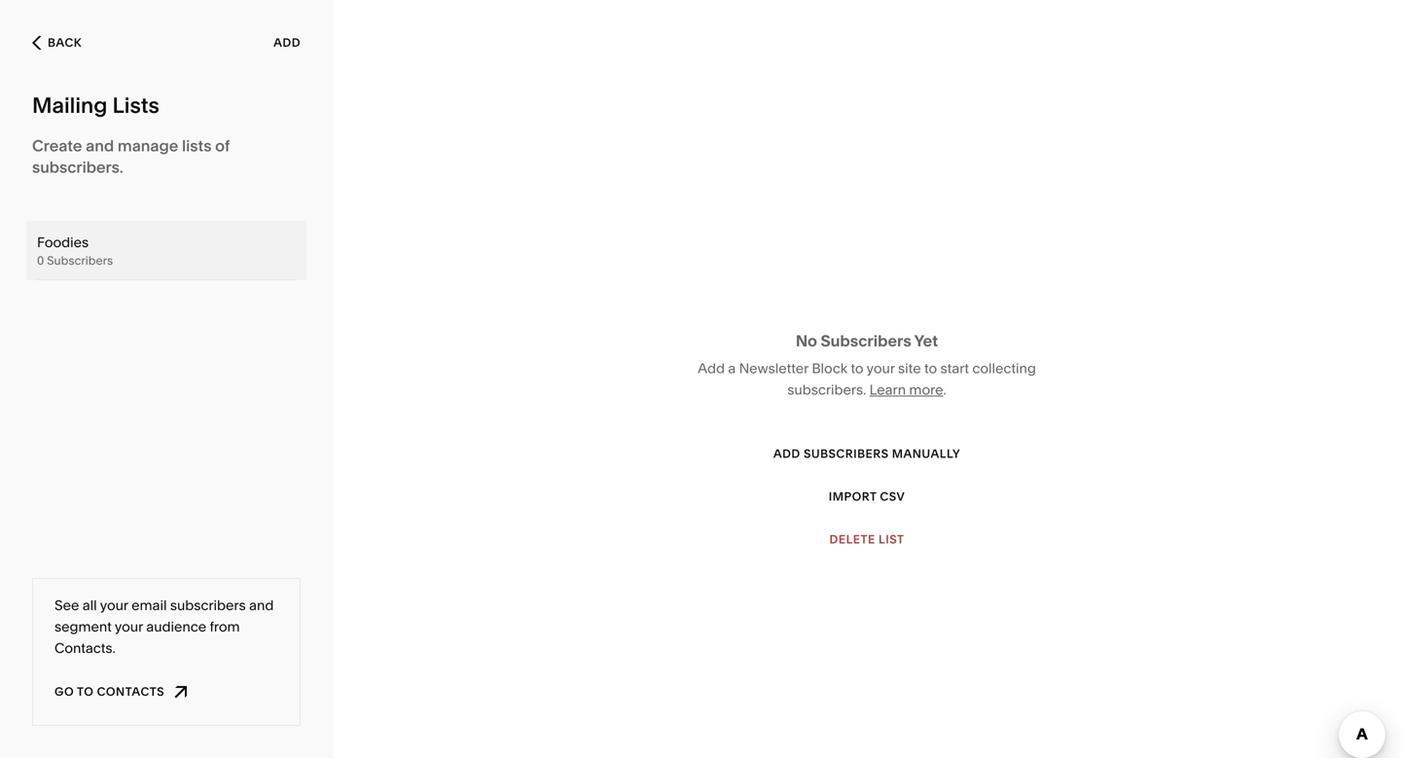 Task type: describe. For each thing, give the bounding box(es) containing it.
1 horizontal spatial to
[[851, 360, 864, 377]]

subscribers inside foodies 0 subscribers
[[47, 254, 113, 268]]

a
[[729, 360, 736, 377]]

add for add a newsletter block to your site to start collecting subscribers.
[[698, 360, 725, 377]]

delete list
[[830, 533, 905, 547]]

subscribers. inside add a newsletter block to your site to start collecting subscribers.
[[788, 382, 867, 398]]

subscribers. inside create and manage lists of subscribers.
[[32, 158, 123, 177]]

see
[[55, 597, 79, 614]]

audience
[[146, 619, 207, 635]]

and inside the see all your email subscribers and segment your audience from contacts.
[[249, 597, 274, 614]]

list
[[879, 533, 905, 547]]

yet
[[915, 332, 939, 350]]

to inside go to contacts link
[[77, 685, 94, 699]]

0
[[37, 254, 44, 268]]

start
[[941, 360, 970, 377]]

1 vertical spatial your
[[100, 597, 128, 614]]

newsletter
[[740, 360, 809, 377]]

site
[[899, 360, 922, 377]]

import csv
[[829, 490, 906, 504]]

add a newsletter block to your site to start collecting subscribers.
[[698, 360, 1037, 398]]

block
[[812, 360, 848, 377]]

from
[[210, 619, 240, 635]]

add for add
[[274, 36, 301, 50]]

subscribers
[[170, 597, 246, 614]]

add subscribers manually
[[774, 447, 961, 461]]

go to contacts link
[[55, 675, 165, 710]]

of
[[215, 136, 230, 155]]

2 horizontal spatial to
[[925, 360, 938, 377]]

more
[[910, 382, 944, 398]]

go
[[55, 685, 74, 699]]

delete
[[830, 533, 876, 547]]

manage
[[118, 136, 178, 155]]

learn more link
[[870, 382, 944, 398]]

email
[[132, 597, 167, 614]]

foodies 0 subscribers
[[37, 234, 113, 268]]



Task type: vqa. For each thing, say whether or not it's contained in the screenshot.
the "Contacts."
yes



Task type: locate. For each thing, give the bounding box(es) containing it.
your
[[867, 360, 895, 377], [100, 597, 128, 614], [115, 619, 143, 635]]

2 vertical spatial subscribers
[[804, 447, 889, 461]]

subscribers.
[[32, 158, 123, 177], [788, 382, 867, 398]]

1 vertical spatial subscribers.
[[788, 382, 867, 398]]

subscribers. down "create"
[[32, 158, 123, 177]]

your right all
[[100, 597, 128, 614]]

create
[[32, 136, 82, 155]]

and inside create and manage lists of subscribers.
[[86, 136, 114, 155]]

2 vertical spatial your
[[115, 619, 143, 635]]

to
[[851, 360, 864, 377], [925, 360, 938, 377], [77, 685, 94, 699]]

no
[[796, 332, 818, 350]]

create and manage lists of subscribers.
[[32, 136, 230, 177]]

your inside add a newsletter block to your site to start collecting subscribers.
[[867, 360, 895, 377]]

0 vertical spatial add
[[274, 36, 301, 50]]

and right the subscribers
[[249, 597, 274, 614]]

1 vertical spatial subscribers
[[821, 332, 912, 350]]

lists
[[182, 136, 212, 155]]

your down email
[[115, 619, 143, 635]]

subscribers
[[47, 254, 113, 268], [821, 332, 912, 350], [804, 447, 889, 461]]

add for add subscribers manually
[[774, 447, 801, 461]]

see all your email subscribers and segment your audience from contacts.
[[55, 597, 274, 657]]

2 vertical spatial add
[[774, 447, 801, 461]]

foodies
[[37, 234, 89, 251]]

.
[[944, 382, 947, 398]]

no subscribers yet
[[796, 332, 939, 350]]

lists
[[112, 92, 160, 118]]

0 horizontal spatial add
[[274, 36, 301, 50]]

csv
[[881, 490, 906, 504]]

0 horizontal spatial to
[[77, 685, 94, 699]]

contacts
[[97, 685, 165, 699]]

subscribers inside add subscribers manually button
[[804, 447, 889, 461]]

your up learn
[[867, 360, 895, 377]]

go to contacts
[[55, 685, 165, 699]]

1 horizontal spatial subscribers.
[[788, 382, 867, 398]]

subscribers for no
[[821, 332, 912, 350]]

back
[[48, 36, 82, 50]]

back button
[[26, 21, 88, 64]]

0 vertical spatial subscribers
[[47, 254, 113, 268]]

and down mailing lists
[[86, 136, 114, 155]]

collecting
[[973, 360, 1037, 377]]

to right go
[[77, 685, 94, 699]]

import
[[829, 490, 877, 504]]

mailing
[[32, 92, 107, 118]]

learn more .
[[870, 382, 947, 398]]

mailing lists
[[32, 92, 160, 118]]

contacts.
[[55, 640, 116, 657]]

add inside button
[[774, 447, 801, 461]]

to right block
[[851, 360, 864, 377]]

add inside add a newsletter block to your site to start collecting subscribers.
[[698, 360, 725, 377]]

1 vertical spatial and
[[249, 597, 274, 614]]

learn
[[870, 382, 906, 398]]

delete list button
[[830, 518, 905, 561]]

add button
[[274, 25, 301, 60]]

subscribers. down block
[[788, 382, 867, 398]]

add
[[274, 36, 301, 50], [698, 360, 725, 377], [774, 447, 801, 461]]

0 vertical spatial subscribers.
[[32, 158, 123, 177]]

subscribers up import
[[804, 447, 889, 461]]

subscribers for add
[[804, 447, 889, 461]]

0 vertical spatial your
[[867, 360, 895, 377]]

0 horizontal spatial and
[[86, 136, 114, 155]]

2 horizontal spatial add
[[774, 447, 801, 461]]

1 horizontal spatial and
[[249, 597, 274, 614]]

import csv button
[[829, 476, 906, 518]]

subscribers down foodies
[[47, 254, 113, 268]]

1 horizontal spatial add
[[698, 360, 725, 377]]

segment
[[55, 619, 112, 635]]

to right site
[[925, 360, 938, 377]]

and
[[86, 136, 114, 155], [249, 597, 274, 614]]

all
[[82, 597, 97, 614]]

subscribers up add a newsletter block to your site to start collecting subscribers.
[[821, 332, 912, 350]]

add subscribers manually button
[[774, 433, 961, 476]]

manually
[[893, 447, 961, 461]]

0 vertical spatial and
[[86, 136, 114, 155]]

0 horizontal spatial subscribers.
[[32, 158, 123, 177]]

1 vertical spatial add
[[698, 360, 725, 377]]



